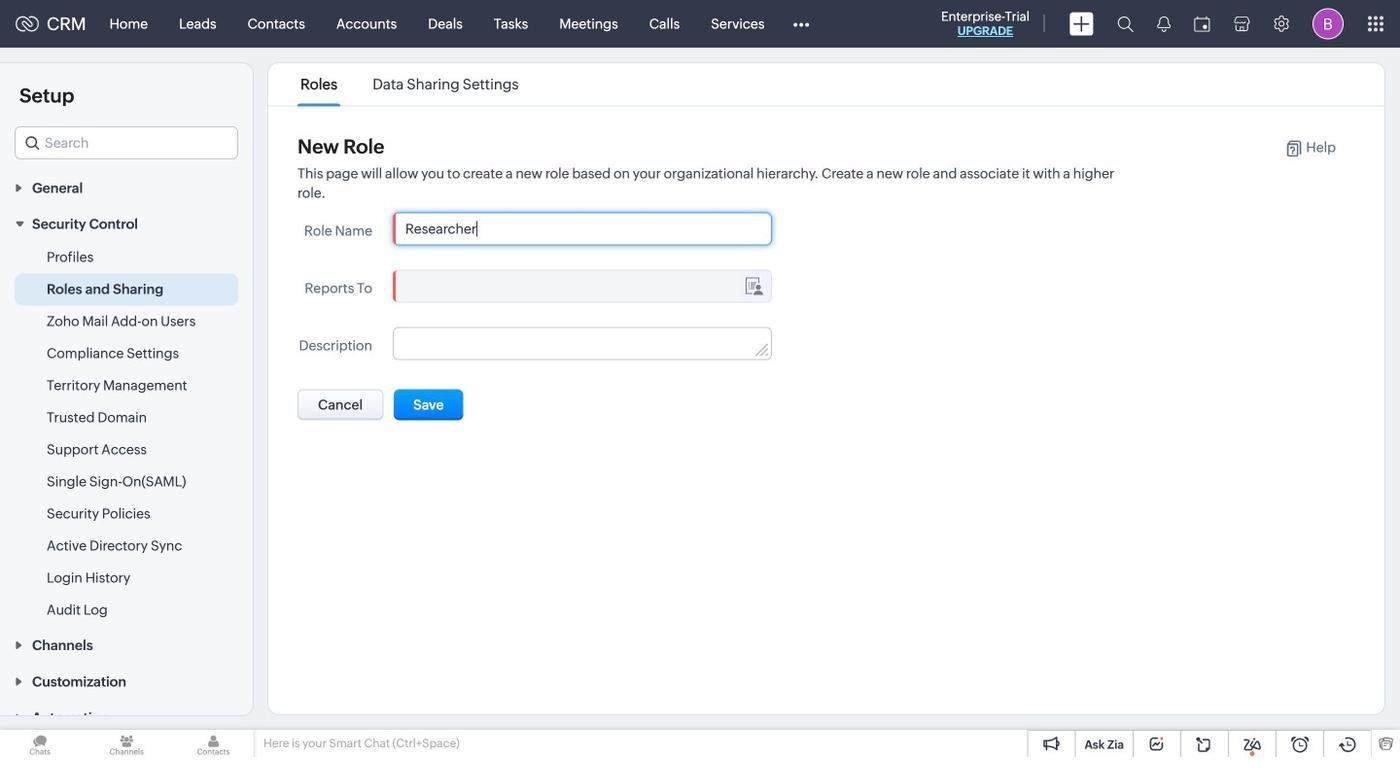 Task type: describe. For each thing, give the bounding box(es) containing it.
logo image
[[16, 16, 39, 32]]

profile image
[[1313, 8, 1345, 39]]

create menu element
[[1059, 0, 1106, 47]]

channels image
[[87, 731, 167, 758]]

signals image
[[1158, 16, 1171, 32]]

chats image
[[0, 731, 80, 758]]

create menu image
[[1070, 12, 1095, 36]]

search image
[[1118, 16, 1134, 32]]



Task type: locate. For each thing, give the bounding box(es) containing it.
None text field
[[394, 214, 771, 245], [394, 271, 771, 302], [394, 214, 771, 245], [394, 271, 771, 302]]

contacts image
[[174, 731, 254, 758]]

search element
[[1106, 0, 1146, 48]]

signals element
[[1146, 0, 1183, 48]]

list
[[283, 63, 537, 106]]

None text field
[[394, 328, 771, 359]]

calendar image
[[1195, 16, 1211, 32]]

Search text field
[[16, 127, 237, 159]]

profile element
[[1302, 0, 1356, 47]]

None field
[[15, 126, 238, 160]]

Other Modules field
[[781, 8, 823, 39]]

region
[[0, 242, 253, 627]]



Task type: vqa. For each thing, say whether or not it's contained in the screenshot.
the bottom the Run
no



